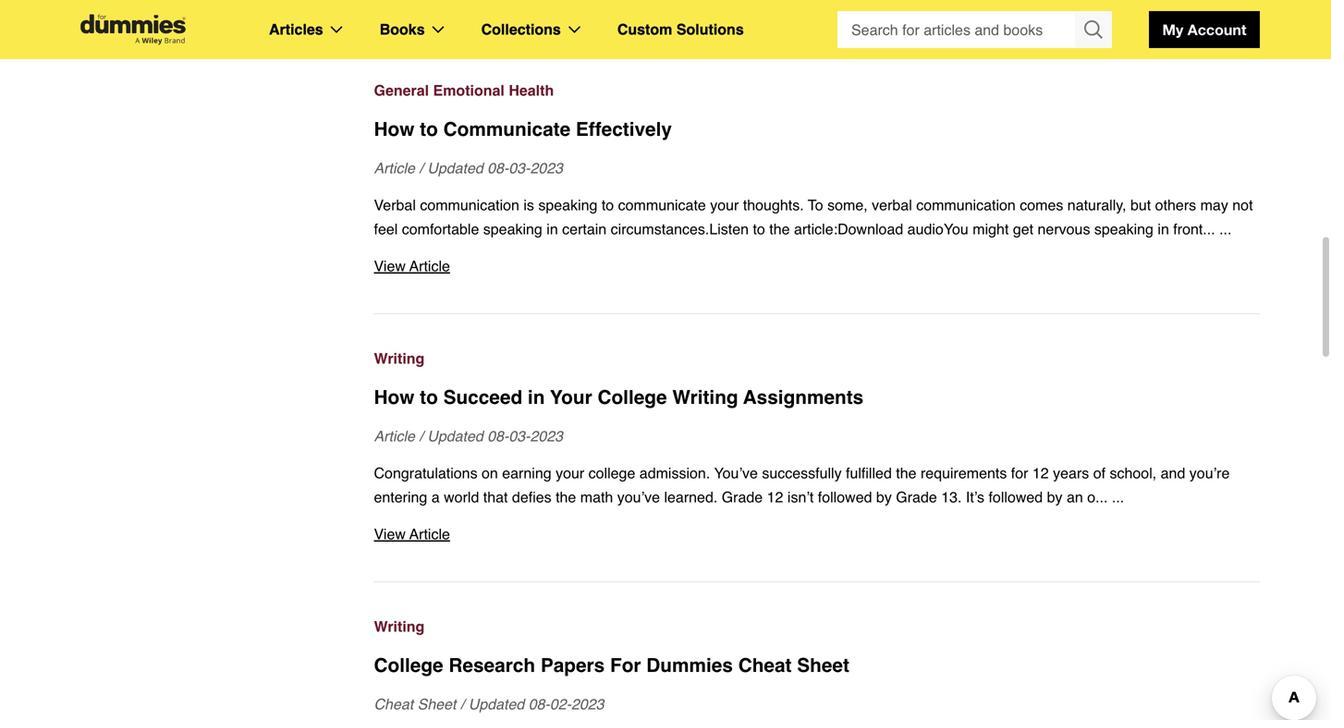 Task type: vqa. For each thing, say whether or not it's contained in the screenshot.
General Emotional Health
yes



Task type: locate. For each thing, give the bounding box(es) containing it.
2 followed from the left
[[989, 489, 1043, 506]]

the inside verbal communication is speaking to communicate your thoughts. to some, verbal communication comes naturally, but others may not feel comfortable speaking in certain circumstances.listen to the article:download audioyou might get nervous speaking in front...
[[769, 220, 790, 238]]

2 horizontal spatial the
[[896, 465, 917, 482]]

collections
[[481, 21, 561, 38]]

1 vertical spatial your
[[556, 465, 584, 482]]

08- up on
[[487, 428, 509, 445]]

your inside verbal communication is speaking to communicate your thoughts. to some, verbal communication comes naturally, but others may not feel comfortable speaking in certain circumstances.listen to the article:download audioyou might get nervous speaking in front...
[[710, 196, 739, 214]]

0 vertical spatial cheat
[[738, 655, 792, 677]]

group
[[838, 11, 1112, 48]]

followed down for
[[989, 489, 1043, 506]]

you've
[[617, 489, 660, 506]]

communication up might
[[916, 196, 1016, 214]]

followed
[[818, 489, 872, 506], [989, 489, 1043, 506]]

1 vertical spatial how
[[374, 386, 415, 409]]

1 vertical spatial 03-
[[509, 428, 530, 445]]

2 vertical spatial the
[[556, 489, 576, 506]]

0 horizontal spatial your
[[556, 465, 584, 482]]

1 vertical spatial 08-
[[487, 428, 509, 445]]

2 grade from the left
[[896, 489, 937, 506]]

0 vertical spatial sheet
[[797, 655, 850, 677]]

0 horizontal spatial sheet
[[418, 696, 456, 713]]

speaking up certain
[[538, 196, 598, 214]]

2 vertical spatial writing
[[374, 618, 425, 635]]

cheat
[[738, 655, 792, 677], [374, 696, 413, 713]]

/ for communicate
[[419, 159, 423, 177]]

2 03- from the top
[[509, 428, 530, 445]]

1 vertical spatial college
[[374, 655, 443, 677]]

1 vertical spatial 2023
[[530, 428, 563, 445]]

grade left 13.
[[896, 489, 937, 506]]

your inside congratulations on earning your college admission. you've successfully fulfilled the requirements for 12 years of school, and you're entering a world that defies the math you've learned. grade 12 isn't followed by grade 13. it's followed by an o...
[[556, 465, 584, 482]]

/ down research
[[460, 696, 464, 713]]

12 right for
[[1033, 465, 1049, 482]]

0 vertical spatial view article
[[374, 257, 450, 275]]

updated down research
[[469, 696, 524, 713]]

how to communicate effectively link
[[374, 116, 1260, 143]]

1 vertical spatial 12
[[767, 489, 783, 506]]

college
[[598, 386, 667, 409], [374, 655, 443, 677]]

in left certain
[[547, 220, 558, 238]]

followed down fulfilled
[[818, 489, 872, 506]]

08- for succeed
[[487, 428, 509, 445]]

writing for papers
[[374, 618, 425, 635]]

emotional
[[433, 82, 505, 99]]

1 vertical spatial view article link
[[374, 522, 1260, 546]]

/ up comfortable
[[419, 159, 423, 177]]

how
[[374, 118, 415, 141], [374, 386, 415, 409]]

article up congratulations
[[374, 428, 415, 445]]

0 vertical spatial 08-
[[487, 159, 509, 177]]

03- up is
[[509, 159, 530, 177]]

0 vertical spatial 12
[[1033, 465, 1049, 482]]

03- up the earning
[[509, 428, 530, 445]]

0 horizontal spatial the
[[556, 489, 576, 506]]

2023 up the earning
[[530, 428, 563, 445]]

1 communication from the left
[[420, 196, 520, 214]]

your up math
[[556, 465, 584, 482]]

0 vertical spatial your
[[710, 196, 739, 214]]

Search for articles and books text field
[[838, 11, 1077, 48]]

article / updated 08-03-2023 down communicate
[[374, 159, 563, 177]]

1 vertical spatial the
[[896, 465, 917, 482]]

writing link up how to succeed in your college writing assignments link on the bottom of the page
[[374, 347, 1260, 371]]

audioyou
[[908, 220, 969, 238]]

view article link down isn't
[[374, 522, 1260, 546]]

view article link for how to succeed in your college writing assignments
[[374, 522, 1260, 546]]

books
[[380, 21, 425, 38]]

communicate
[[443, 118, 571, 141]]

1 horizontal spatial grade
[[896, 489, 937, 506]]

1 vertical spatial writing
[[672, 386, 738, 409]]

view article link down the article:download
[[374, 254, 1260, 278]]

0 vertical spatial writing
[[374, 350, 425, 367]]

1 horizontal spatial followed
[[989, 489, 1043, 506]]

in
[[547, 220, 558, 238], [1158, 220, 1169, 238], [528, 386, 545, 409]]

view
[[374, 257, 406, 275], [374, 526, 406, 543]]

0 horizontal spatial followed
[[818, 489, 872, 506]]

college
[[589, 465, 635, 482]]

1 vertical spatial article / updated 08-03-2023
[[374, 428, 563, 445]]

congratulations on earning your college admission. you've successfully fulfilled the requirements for 12 years of school, and you're entering a world that defies the math you've learned. grade 12 isn't followed by grade 13. it's followed by an o...
[[374, 465, 1230, 506]]

1 vertical spatial updated
[[427, 428, 483, 445]]

view article down feel
[[374, 257, 450, 275]]

o...
[[1087, 489, 1108, 506]]

open collections list image
[[568, 26, 580, 33]]

the left math
[[556, 489, 576, 506]]

2023
[[530, 159, 563, 177], [530, 428, 563, 445], [571, 696, 604, 713]]

0 vertical spatial view
[[374, 257, 406, 275]]

logo image
[[71, 14, 195, 45]]

0 horizontal spatial grade
[[722, 489, 763, 506]]

solutions
[[677, 21, 744, 38]]

/ up congratulations
[[419, 428, 423, 445]]

by left an at bottom right
[[1047, 489, 1063, 506]]

how to communicate effectively
[[374, 118, 672, 141]]

that
[[483, 489, 508, 506]]

2023 for effectively
[[530, 159, 563, 177]]

to down 'general'
[[420, 118, 438, 141]]

view for how to communicate effectively
[[374, 257, 406, 275]]

1 03- from the top
[[509, 159, 530, 177]]

view down entering
[[374, 526, 406, 543]]

general emotional health
[[374, 82, 554, 99]]

1 article / updated 08-03-2023 from the top
[[374, 159, 563, 177]]

0 vertical spatial 03-
[[509, 159, 530, 177]]

you're
[[1190, 465, 1230, 482]]

1 vertical spatial /
[[419, 428, 423, 445]]

writing for succeed
[[374, 350, 425, 367]]

0 horizontal spatial college
[[374, 655, 443, 677]]

2 communication from the left
[[916, 196, 1016, 214]]

2 how from the top
[[374, 386, 415, 409]]

0 vertical spatial writing link
[[374, 347, 1260, 371]]

general
[[374, 82, 429, 99]]

1 horizontal spatial your
[[710, 196, 739, 214]]

how up congratulations
[[374, 386, 415, 409]]

2 view article from the top
[[374, 526, 450, 543]]

0 vertical spatial 2023
[[530, 159, 563, 177]]

2 article / updated 08-03-2023 from the top
[[374, 428, 563, 445]]

updated up congratulations
[[427, 428, 483, 445]]

custom solutions
[[617, 21, 744, 38]]

2 vertical spatial updated
[[469, 696, 524, 713]]

how to succeed in your college writing assignments link
[[374, 384, 1260, 411]]

college right your
[[598, 386, 667, 409]]

might
[[973, 220, 1009, 238]]

0 vertical spatial article / updated 08-03-2023
[[374, 159, 563, 177]]

0 vertical spatial the
[[769, 220, 790, 238]]

writing link up college research papers for dummies cheat sheet link
[[374, 615, 1260, 639]]

1 followed from the left
[[818, 489, 872, 506]]

12
[[1033, 465, 1049, 482], [767, 489, 783, 506]]

/
[[419, 159, 423, 177], [419, 428, 423, 445], [460, 696, 464, 713]]

1 vertical spatial writing link
[[374, 615, 1260, 639]]

view down feel
[[374, 257, 406, 275]]

13.
[[941, 489, 962, 506]]

1 by from the left
[[876, 489, 892, 506]]

for
[[610, 655, 641, 677]]

12 left isn't
[[767, 489, 783, 506]]

to
[[808, 196, 823, 214]]

article / updated 08-03-2023 for communicate
[[374, 159, 563, 177]]

grade
[[722, 489, 763, 506], [896, 489, 937, 506]]

view article down entering
[[374, 526, 450, 543]]

school,
[[1110, 465, 1157, 482]]

health
[[509, 82, 554, 99]]

08- down communicate
[[487, 159, 509, 177]]

02-
[[550, 696, 571, 713]]

updated up comfortable
[[427, 159, 483, 177]]

communication
[[420, 196, 520, 214], [916, 196, 1016, 214]]

1 grade from the left
[[722, 489, 763, 506]]

article up verbal
[[374, 159, 415, 177]]

1 vertical spatial cheat
[[374, 696, 413, 713]]

2 view from the top
[[374, 526, 406, 543]]

your left 'thoughts.'
[[710, 196, 739, 214]]

math
[[580, 489, 613, 506]]

by down fulfilled
[[876, 489, 892, 506]]

08- down papers at left
[[529, 696, 550, 713]]

0 horizontal spatial by
[[876, 489, 892, 506]]

communication up comfortable
[[420, 196, 520, 214]]

1 horizontal spatial sheet
[[797, 655, 850, 677]]

0 horizontal spatial cheat
[[374, 696, 413, 713]]

2 view article link from the top
[[374, 522, 1260, 546]]

1 horizontal spatial in
[[547, 220, 558, 238]]

account
[[1188, 21, 1247, 38]]

2023 up is
[[530, 159, 563, 177]]

it's
[[966, 489, 985, 506]]

speaking down is
[[483, 220, 543, 238]]

1 horizontal spatial by
[[1047, 489, 1063, 506]]

1 view article link from the top
[[374, 254, 1260, 278]]

article down comfortable
[[409, 257, 450, 275]]

college left research
[[374, 655, 443, 677]]

years
[[1053, 465, 1089, 482]]

2 vertical spatial 2023
[[571, 696, 604, 713]]

to
[[420, 118, 438, 141], [602, 196, 614, 214], [753, 220, 765, 238], [420, 386, 438, 409]]

speaking down 'but'
[[1095, 220, 1154, 238]]

front...
[[1173, 220, 1215, 238]]

a
[[432, 489, 440, 506]]

1 view from the top
[[374, 257, 406, 275]]

1 horizontal spatial communication
[[916, 196, 1016, 214]]

2 writing link from the top
[[374, 615, 1260, 639]]

research
[[449, 655, 535, 677]]

in left your
[[528, 386, 545, 409]]

1 horizontal spatial the
[[769, 220, 790, 238]]

1 vertical spatial view article
[[374, 526, 450, 543]]

0 vertical spatial view article link
[[374, 254, 1260, 278]]

in down the others
[[1158, 220, 1169, 238]]

view article
[[374, 257, 450, 275], [374, 526, 450, 543]]

1 how from the top
[[374, 118, 415, 141]]

grade down you've on the bottom of page
[[722, 489, 763, 506]]

your
[[710, 196, 739, 214], [556, 465, 584, 482]]

2 vertical spatial 08-
[[529, 696, 550, 713]]

view article for succeed
[[374, 526, 450, 543]]

2 vertical spatial /
[[460, 696, 464, 713]]

cheat sheet / updated 08-02-2023
[[374, 696, 604, 713]]

0 vertical spatial /
[[419, 159, 423, 177]]

general emotional health link
[[374, 79, 1260, 103]]

the
[[769, 220, 790, 238], [896, 465, 917, 482], [556, 489, 576, 506]]

1 writing link from the top
[[374, 347, 1260, 371]]

to down 'thoughts.'
[[753, 220, 765, 238]]

08-
[[487, 159, 509, 177], [487, 428, 509, 445], [529, 696, 550, 713]]

1 view article from the top
[[374, 257, 450, 275]]

writing link
[[374, 347, 1260, 371], [374, 615, 1260, 639]]

0 vertical spatial updated
[[427, 159, 483, 177]]

0 vertical spatial college
[[598, 386, 667, 409]]

sheet
[[797, 655, 850, 677], [418, 696, 456, 713]]

article / updated 08-03-2023 down the succeed
[[374, 428, 563, 445]]

the down 'thoughts.'
[[769, 220, 790, 238]]

and
[[1161, 465, 1186, 482]]

article
[[374, 159, 415, 177], [409, 257, 450, 275], [374, 428, 415, 445], [409, 526, 450, 543]]

by
[[876, 489, 892, 506], [1047, 489, 1063, 506]]

fulfilled
[[846, 465, 892, 482]]

2023 down papers at left
[[571, 696, 604, 713]]

0 horizontal spatial communication
[[420, 196, 520, 214]]

0 vertical spatial how
[[374, 118, 415, 141]]

1 vertical spatial view
[[374, 526, 406, 543]]

1 horizontal spatial cheat
[[738, 655, 792, 677]]

the right fulfilled
[[896, 465, 917, 482]]

how down 'general'
[[374, 118, 415, 141]]



Task type: describe. For each thing, give the bounding box(es) containing it.
0 horizontal spatial in
[[528, 386, 545, 409]]

you've
[[714, 465, 758, 482]]

my account
[[1163, 21, 1247, 38]]

dummies
[[647, 655, 733, 677]]

close this dialog image
[[1304, 645, 1322, 664]]

defies
[[512, 489, 552, 506]]

article:download
[[794, 220, 903, 238]]

writing link for college research papers for dummies cheat sheet
[[374, 615, 1260, 639]]

08- for communicate
[[487, 159, 509, 177]]

updated for communicate
[[427, 159, 483, 177]]

open article categories image
[[331, 26, 343, 33]]

thoughts.
[[743, 196, 804, 214]]

requirements
[[921, 465, 1007, 482]]

isn't
[[788, 489, 814, 506]]

assignments
[[743, 386, 864, 409]]

to up certain
[[602, 196, 614, 214]]

1 horizontal spatial 12
[[1033, 465, 1049, 482]]

is
[[524, 196, 534, 214]]

03- for communicate
[[509, 159, 530, 177]]

for
[[1011, 465, 1029, 482]]

verbal
[[374, 196, 416, 214]]

an
[[1067, 489, 1083, 506]]

comes
[[1020, 196, 1064, 214]]

naturally,
[[1068, 196, 1127, 214]]

feel
[[374, 220, 398, 238]]

articles
[[269, 21, 323, 38]]

article down a
[[409, 526, 450, 543]]

0 horizontal spatial 12
[[767, 489, 783, 506]]

1 horizontal spatial college
[[598, 386, 667, 409]]

world
[[444, 489, 479, 506]]

of
[[1093, 465, 1106, 482]]

entering
[[374, 489, 427, 506]]

writing link for how to succeed in your college writing assignments
[[374, 347, 1260, 371]]

custom solutions link
[[617, 18, 744, 42]]

updated for succeed
[[427, 428, 483, 445]]

1 vertical spatial sheet
[[418, 696, 456, 713]]

get
[[1013, 220, 1034, 238]]

circumstances.listen
[[611, 220, 749, 238]]

view article link for how to communicate effectively
[[374, 254, 1260, 278]]

03- for succeed
[[509, 428, 530, 445]]

view for how to succeed in your college writing assignments
[[374, 526, 406, 543]]

effectively
[[576, 118, 672, 141]]

how for how to communicate effectively
[[374, 118, 415, 141]]

comfortable
[[402, 220, 479, 238]]

communicate
[[618, 196, 706, 214]]

verbal communication is speaking to communicate your thoughts. to some, verbal communication comes naturally, but others may not feel comfortable speaking in certain circumstances.listen to the article:download audioyou might get nervous speaking in front...
[[374, 196, 1253, 238]]

admission.
[[640, 465, 710, 482]]

on
[[482, 465, 498, 482]]

custom
[[617, 21, 672, 38]]

verbal
[[872, 196, 912, 214]]

2 by from the left
[[1047, 489, 1063, 506]]

earning
[[502, 465, 552, 482]]

my
[[1163, 21, 1184, 38]]

/ for succeed
[[419, 428, 423, 445]]

article / updated 08-03-2023 for succeed
[[374, 428, 563, 445]]

college research papers for dummies cheat sheet
[[374, 655, 850, 677]]

some,
[[828, 196, 868, 214]]

college research papers for dummies cheat sheet link
[[374, 652, 1260, 680]]

to left the succeed
[[420, 386, 438, 409]]

but
[[1131, 196, 1151, 214]]

certain
[[562, 220, 607, 238]]

succeed
[[443, 386, 523, 409]]

your
[[550, 386, 592, 409]]

how to succeed in your college writing assignments
[[374, 386, 864, 409]]

how for how to succeed in your college writing assignments
[[374, 386, 415, 409]]

learned.
[[664, 489, 718, 506]]

view article for communicate
[[374, 257, 450, 275]]

congratulations
[[374, 465, 478, 482]]

successfully
[[762, 465, 842, 482]]

others
[[1155, 196, 1196, 214]]

papers
[[541, 655, 605, 677]]

nervous
[[1038, 220, 1090, 238]]

my account link
[[1149, 11, 1260, 48]]

not
[[1233, 196, 1253, 214]]

2 horizontal spatial in
[[1158, 220, 1169, 238]]

cheat inside college research papers for dummies cheat sheet link
[[738, 655, 792, 677]]

open book categories image
[[432, 26, 444, 33]]

may
[[1201, 196, 1229, 214]]

2023 for in
[[530, 428, 563, 445]]



